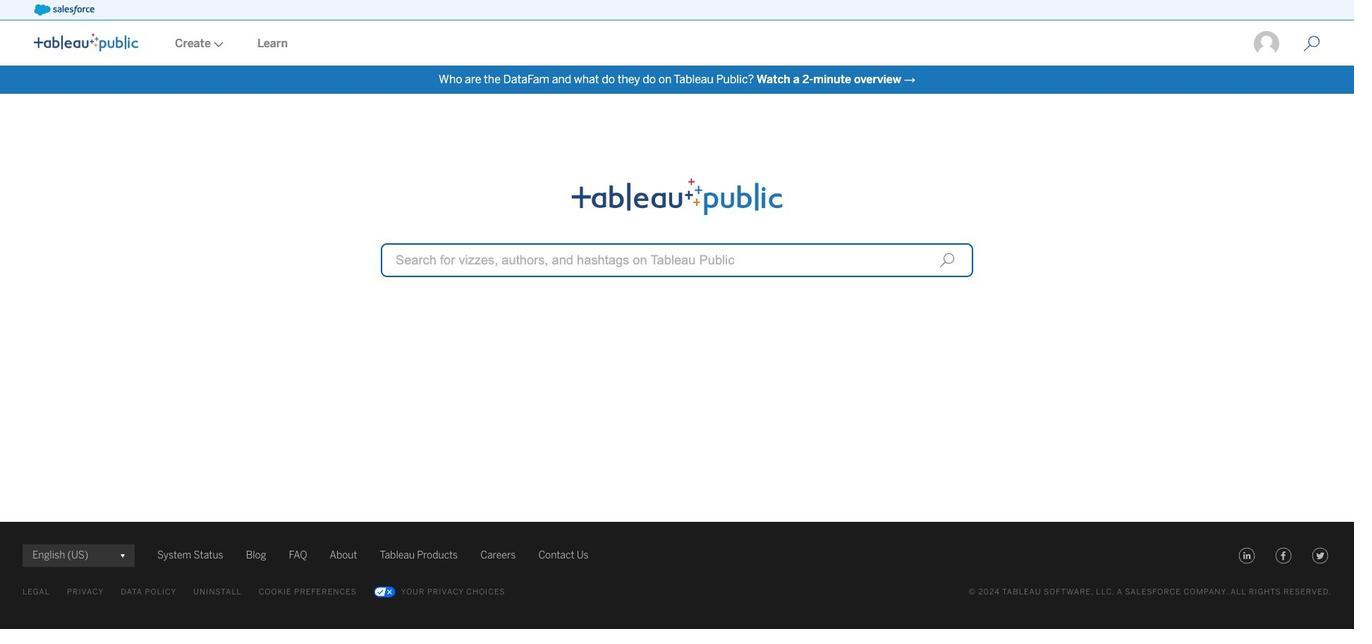 Task type: vqa. For each thing, say whether or not it's contained in the screenshot.
the right the
no



Task type: locate. For each thing, give the bounding box(es) containing it.
Search input field
[[381, 243, 973, 277]]

salesforce logo image
[[34, 4, 94, 16]]

search image
[[940, 253, 955, 268]]



Task type: describe. For each thing, give the bounding box(es) containing it.
selected language element
[[32, 545, 125, 567]]

jacob.simon6557 image
[[1253, 30, 1281, 58]]

create image
[[211, 42, 224, 47]]

go to search image
[[1287, 35, 1337, 52]]

logo image
[[34, 33, 138, 51]]



